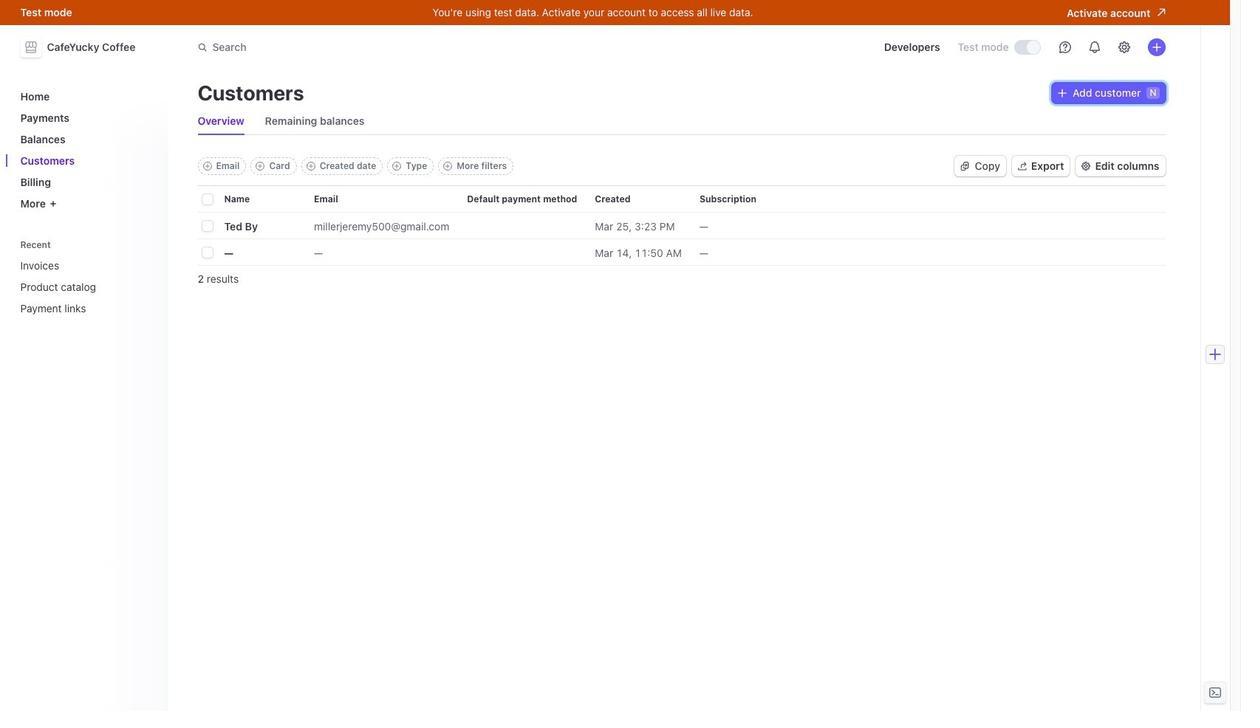 Task type: locate. For each thing, give the bounding box(es) containing it.
Search text field
[[189, 34, 606, 61]]

Select item checkbox
[[202, 221, 212, 231], [202, 248, 212, 258]]

0 horizontal spatial svg image
[[961, 162, 969, 171]]

toolbar
[[198, 157, 514, 175]]

2 select item checkbox from the top
[[202, 248, 212, 258]]

notifications image
[[1089, 41, 1101, 53]]

add more filters image
[[444, 162, 453, 171]]

Select All checkbox
[[202, 194, 212, 205]]

add type image
[[393, 162, 402, 171]]

2 recent element from the top
[[14, 254, 159, 321]]

None search field
[[189, 34, 606, 61]]

1 vertical spatial svg image
[[961, 162, 969, 171]]

0 vertical spatial svg image
[[1058, 89, 1067, 98]]

0 vertical spatial select item checkbox
[[202, 221, 212, 231]]

1 select item checkbox from the top
[[202, 221, 212, 231]]

1 vertical spatial select item checkbox
[[202, 248, 212, 258]]

add card image
[[256, 162, 265, 171]]

core navigation links element
[[14, 84, 159, 216]]

1 horizontal spatial svg image
[[1058, 89, 1067, 98]]

svg image
[[1058, 89, 1067, 98], [961, 162, 969, 171]]

recent element
[[14, 235, 159, 321], [14, 254, 159, 321]]

tab list
[[198, 108, 1166, 135]]



Task type: describe. For each thing, give the bounding box(es) containing it.
Test mode checkbox
[[1015, 41, 1040, 54]]

add created date image
[[306, 162, 315, 171]]

help image
[[1059, 41, 1071, 53]]

add email image
[[203, 162, 212, 171]]

settings image
[[1119, 41, 1130, 53]]

clear history image
[[144, 241, 153, 249]]

1 recent element from the top
[[14, 235, 159, 321]]



Task type: vqa. For each thing, say whether or not it's contained in the screenshot.
the bottommost your
no



